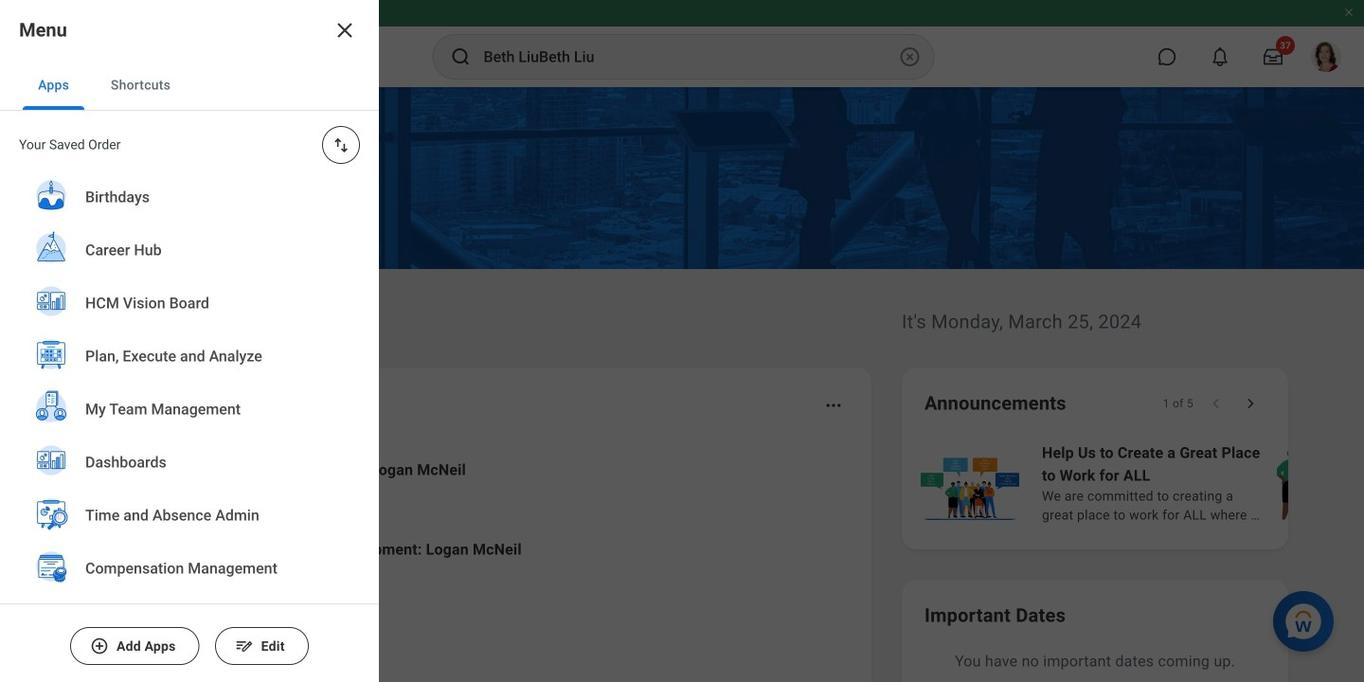 Task type: describe. For each thing, give the bounding box(es) containing it.
text edit image
[[235, 637, 254, 656]]

global navigation dialog
[[0, 0, 379, 682]]

sort image
[[332, 136, 351, 155]]

book open image
[[126, 649, 155, 678]]

inbox large image
[[1265, 47, 1283, 66]]

profile logan mcneil element
[[1301, 36, 1354, 78]]

inbox image
[[126, 560, 155, 589]]



Task type: vqa. For each thing, say whether or not it's contained in the screenshot.
Sort image
yes



Task type: locate. For each thing, give the bounding box(es) containing it.
banner
[[0, 0, 1365, 87]]

chevron right small image
[[1242, 394, 1261, 413]]

plus circle image
[[90, 637, 109, 656]]

x image
[[334, 19, 356, 42]]

close environment banner image
[[1344, 7, 1356, 18]]

list
[[0, 11, 379, 682], [918, 440, 1365, 527], [99, 444, 849, 682]]

chevron left small image
[[1208, 394, 1227, 413]]

status
[[1164, 396, 1194, 411]]

x circle image
[[899, 45, 922, 68]]

search image
[[450, 45, 473, 68]]

tab list
[[0, 61, 379, 111]]

notifications large image
[[1211, 47, 1230, 66]]

main content
[[0, 87, 1365, 682]]



